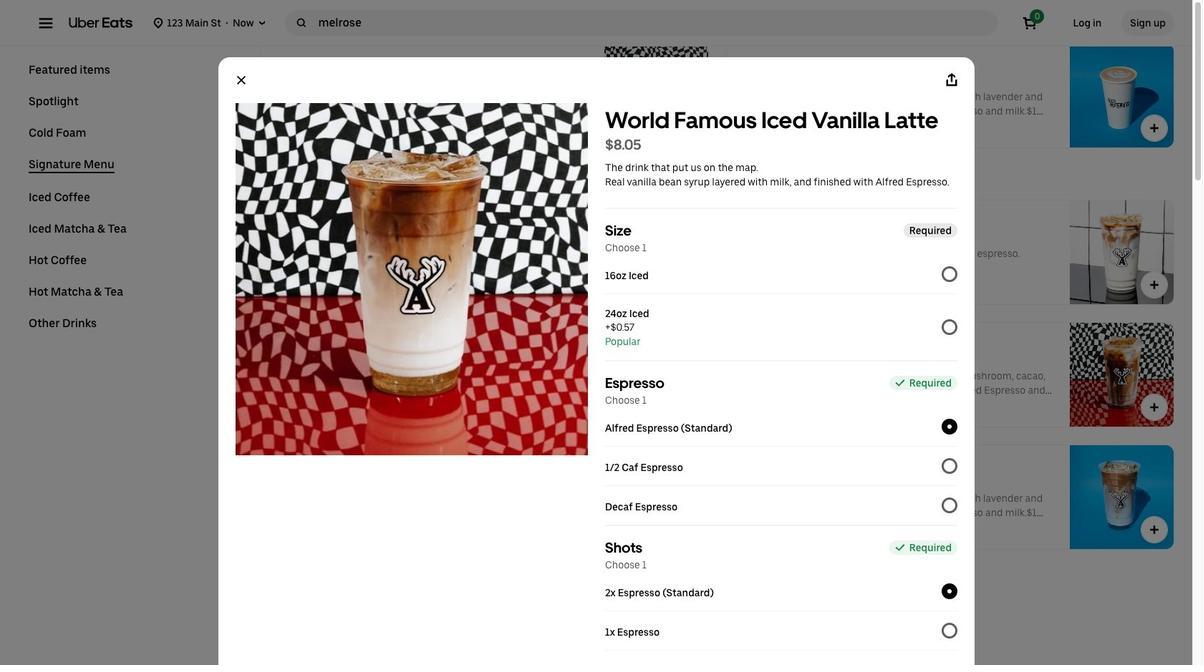 Task type: describe. For each thing, give the bounding box(es) containing it.
quick add image for bottom iced o.g. chagaccino image
[[1147, 400, 1162, 415]]

dialog dialog
[[218, 57, 974, 665]]

hot matcha lavender latte image
[[604, 0, 708, 25]]

hot o.g. chagaccino image
[[1070, 0, 1174, 25]]

close image
[[235, 74, 247, 86]]

quick add image for hot o.g. chagaccino image
[[1147, 0, 1162, 13]]

quick add image for hot lavender latte image
[[1147, 121, 1162, 135]]

world famous iced vanilla latte image
[[604, 201, 708, 304]]

iced lavender latte image
[[1070, 445, 1174, 549]]

iced mocha image
[[604, 445, 708, 549]]

main navigation menu image
[[39, 16, 53, 30]]

quick add image for iced lavender latte image
[[1147, 523, 1162, 537]]

hot lavender latte image
[[1070, 44, 1174, 148]]

quick add image for the top iced o.g. chagaccino image
[[682, 121, 696, 135]]

deliver to image
[[257, 17, 268, 29]]



Task type: locate. For each thing, give the bounding box(es) containing it.
iced latte image
[[1070, 201, 1174, 304]]

iced o.g. chagaccino image
[[604, 44, 708, 148], [1070, 323, 1174, 427]]

1 vertical spatial quick add image
[[1147, 400, 1162, 415]]

iced americano image
[[604, 323, 708, 427]]

2 vertical spatial quick add image
[[1147, 523, 1162, 537]]

navigation
[[29, 63, 226, 348]]

quick add image for sugar free world famous iced vanilla latte image in the right bottom of the page
[[682, 645, 696, 660]]

uber eats home image
[[69, 17, 133, 29]]

sugar free world famous iced vanilla latte image
[[604, 568, 708, 665]]

deliver to image
[[153, 17, 164, 29]]

quick add image for iced mocha image
[[682, 523, 696, 537]]

0 vertical spatial quick add image
[[682, 121, 696, 135]]

0 horizontal spatial iced o.g. chagaccino image
[[604, 44, 708, 148]]

quick add image
[[682, 0, 696, 13], [1147, 0, 1162, 13], [1147, 121, 1162, 135], [1147, 278, 1162, 292], [682, 523, 696, 537], [682, 645, 696, 660]]

quick add image
[[682, 121, 696, 135], [1147, 400, 1162, 415], [1147, 523, 1162, 537]]

0 vertical spatial iced o.g. chagaccino image
[[604, 44, 708, 148]]

quick add image for hot matcha lavender latte image
[[682, 0, 696, 13]]

1 horizontal spatial iced o.g. chagaccino image
[[1070, 323, 1174, 427]]

quick add image for iced latte "image"
[[1147, 278, 1162, 292]]

1 vertical spatial iced o.g. chagaccino image
[[1070, 323, 1174, 427]]



Task type: vqa. For each thing, say whether or not it's contained in the screenshot.
Hot Matcha Lavender Latte image Quick Add image
yes



